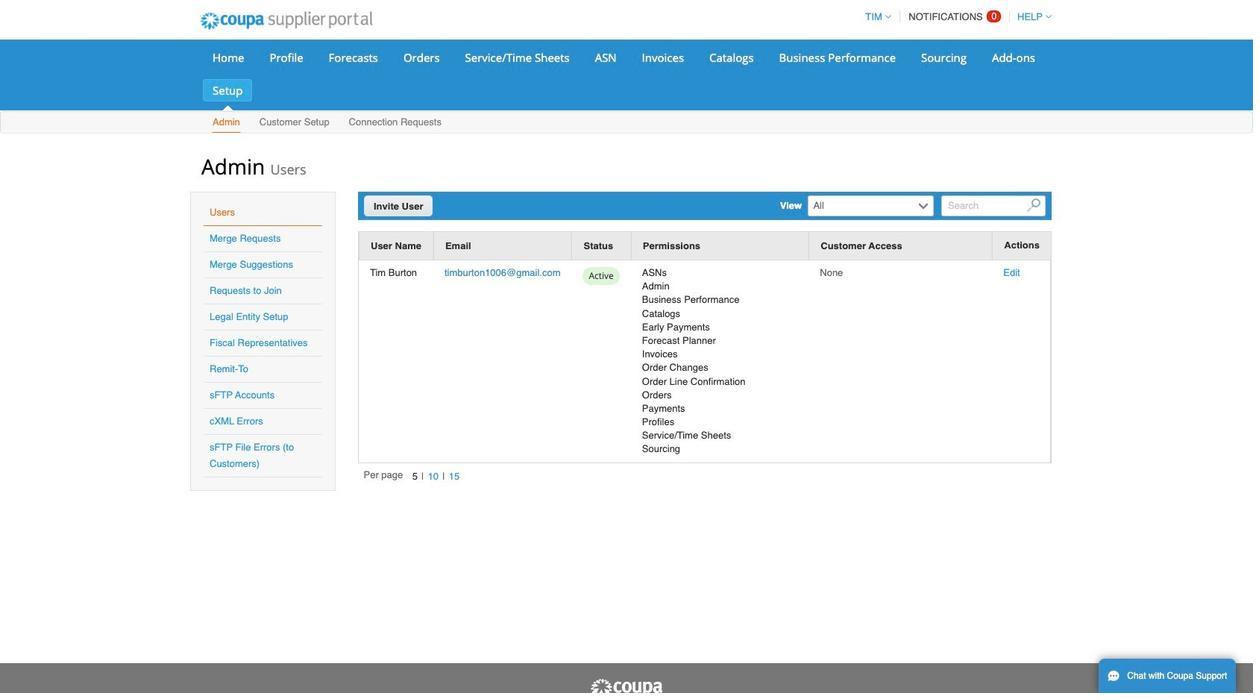 Task type: describe. For each thing, give the bounding box(es) containing it.
Search text field
[[942, 195, 1046, 216]]

search image
[[1028, 199, 1041, 212]]



Task type: locate. For each thing, give the bounding box(es) containing it.
None text field
[[810, 196, 915, 216]]

0 vertical spatial navigation
[[859, 2, 1052, 31]]

navigation
[[859, 2, 1052, 31], [364, 469, 464, 485]]

coupa supplier portal image
[[190, 2, 383, 40], [589, 678, 664, 693]]

1 horizontal spatial coupa supplier portal image
[[589, 678, 664, 693]]

0 vertical spatial coupa supplier portal image
[[190, 2, 383, 40]]

1 vertical spatial coupa supplier portal image
[[589, 678, 664, 693]]

1 horizontal spatial navigation
[[859, 2, 1052, 31]]

1 vertical spatial navigation
[[364, 469, 464, 485]]

0 horizontal spatial coupa supplier portal image
[[190, 2, 383, 40]]

0 horizontal spatial navigation
[[364, 469, 464, 485]]



Task type: vqa. For each thing, say whether or not it's contained in the screenshot.
the connected
no



